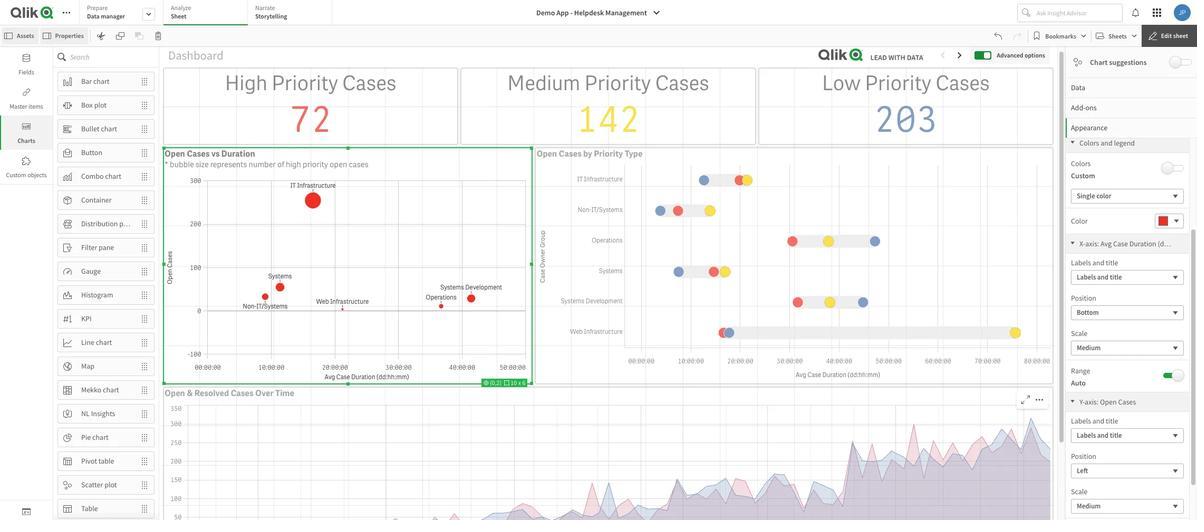 Task type: vqa. For each thing, say whether or not it's contained in the screenshot.
top the you
no



Task type: locate. For each thing, give the bounding box(es) containing it.
chart for combo chart
[[105, 171, 121, 181]]

bar
[[81, 77, 92, 86]]

scatter
[[81, 480, 103, 489]]

undo image
[[994, 32, 1003, 40]]

chart right the bullet
[[101, 124, 117, 133]]

chart for bar chart
[[93, 77, 109, 86]]

labels and title for open
[[1071, 416, 1118, 426]]

chart right bar
[[93, 77, 109, 86]]

data down prepare
[[87, 12, 100, 20]]

properties
[[55, 32, 84, 40]]

2 vertical spatial and
[[1093, 416, 1105, 426]]

4 move image from the top
[[135, 191, 154, 209]]

color
[[1071, 216, 1088, 226]]

0 vertical spatial title
[[1106, 258, 1118, 267]]

0 vertical spatial scale
[[1071, 329, 1088, 338]]

prepare
[[87, 4, 108, 12]]

chart right line
[[96, 338, 112, 347]]

2 move image from the top
[[135, 120, 154, 138]]

1 move image from the top
[[135, 73, 154, 90]]

1 position from the top
[[1071, 293, 1096, 303]]

72
[[289, 96, 332, 143]]

colors
[[1080, 138, 1099, 148], [1071, 159, 1091, 168]]

0 vertical spatial data
[[87, 12, 100, 20]]

chart right combo on the top left of the page
[[105, 171, 121, 181]]

fields button
[[0, 47, 53, 81]]

high priority cases 72
[[225, 69, 396, 143]]

cases
[[342, 69, 396, 96], [655, 69, 709, 96], [936, 69, 990, 96], [187, 148, 210, 159], [559, 148, 582, 159], [231, 388, 254, 399], [1118, 397, 1136, 407]]

storytelling
[[255, 12, 287, 20]]

2 custom from the left
[[1071, 171, 1095, 180]]

custom objects
[[6, 171, 47, 179]]

axis: right triangle bottom image on the right bottom
[[1085, 397, 1099, 407]]

labels and title
[[1071, 258, 1118, 267], [1071, 416, 1118, 426]]

priority inside low priority cases 203
[[865, 69, 932, 96]]

move image for line chart
[[135, 334, 154, 352]]

0 horizontal spatial custom
[[6, 171, 26, 179]]

1 vertical spatial scale
[[1071, 487, 1088, 496]]

next sheet: performance image
[[956, 51, 964, 59]]

9 move image from the top
[[135, 500, 154, 518]]

represents
[[210, 159, 247, 170]]

analyze sheet
[[171, 4, 191, 20]]

4 move image from the top
[[135, 262, 154, 280]]

*
[[165, 159, 168, 170]]

2 title from the top
[[1106, 416, 1118, 426]]

title down y-axis: open cases
[[1106, 416, 1118, 426]]

1 vertical spatial position
[[1071, 451, 1096, 461]]

0 horizontal spatial data
[[87, 12, 100, 20]]

10 move image from the top
[[135, 476, 154, 494]]

0 vertical spatial labels
[[1071, 258, 1091, 267]]

title down the avg
[[1106, 258, 1118, 267]]

7 move image from the top
[[135, 381, 154, 399]]

add-
[[1071, 103, 1086, 112]]

axis: left the avg
[[1085, 239, 1099, 248]]

6 move image from the top
[[135, 310, 154, 328]]

1 scale from the top
[[1071, 329, 1088, 338]]

priority inside the medium priority cases 142
[[584, 69, 651, 96]]

triangle bottom image down the appearance
[[1066, 140, 1080, 145]]

cases inside open cases vs duration * bubble size represents number of high priority open cases
[[187, 148, 210, 159]]

kpi
[[81, 314, 92, 323]]

tab list
[[79, 0, 336, 26]]

master items
[[10, 102, 43, 110]]

bullet chart
[[81, 124, 117, 133]]

move image
[[135, 96, 154, 114], [135, 120, 154, 138], [135, 215, 154, 233], [135, 262, 154, 280], [135, 286, 154, 304], [135, 310, 154, 328], [135, 381, 154, 399], [135, 405, 154, 423], [135, 429, 154, 446], [135, 476, 154, 494]]

open
[[165, 148, 185, 159], [537, 148, 557, 159], [165, 388, 185, 399], [1100, 397, 1117, 407]]

move image for filter pane
[[135, 239, 154, 257]]

appearance
[[1071, 123, 1108, 132]]

low
[[822, 69, 861, 96]]

move image for container
[[135, 191, 154, 209]]

scale
[[1071, 329, 1088, 338], [1071, 487, 1088, 496]]

move image
[[135, 73, 154, 90], [135, 144, 154, 162], [135, 167, 154, 185], [135, 191, 154, 209], [135, 239, 154, 257], [135, 334, 154, 352], [135, 357, 154, 375], [135, 452, 154, 470], [135, 500, 154, 518]]

axis:
[[1085, 239, 1099, 248], [1085, 397, 1099, 407]]

colors down colors and legend
[[1071, 159, 1091, 168]]

and
[[1101, 138, 1113, 148], [1093, 258, 1105, 267], [1093, 416, 1105, 426]]

colors down the appearance
[[1080, 138, 1099, 148]]

8 move image from the top
[[135, 405, 154, 423]]

labels down x-
[[1071, 258, 1091, 267]]

edit sheet button
[[1142, 25, 1197, 47]]

master items button
[[0, 81, 53, 115]]

1 title from the top
[[1106, 258, 1118, 267]]

chart
[[1090, 57, 1108, 67]]

priority for 142
[[584, 69, 651, 96]]

5 move image from the top
[[135, 239, 154, 257]]

open left & at the left bottom of page
[[165, 388, 185, 399]]

nl insights
[[81, 409, 115, 418]]

7 move image from the top
[[135, 357, 154, 375]]

x-
[[1080, 239, 1085, 248]]

move image for bar chart
[[135, 73, 154, 90]]

custom down colors and legend
[[1071, 171, 1095, 180]]

open left size
[[165, 148, 185, 159]]

move image for combo chart
[[135, 167, 154, 185]]

priority inside high priority cases 72
[[272, 69, 338, 96]]

1 horizontal spatial custom
[[1071, 171, 1095, 180]]

0 vertical spatial axis:
[[1085, 239, 1099, 248]]

open cases vs duration * bubble size represents number of high priority open cases
[[165, 148, 369, 170]]

plot for distribution plot
[[119, 219, 132, 228]]

filter pane
[[81, 243, 114, 252]]

cut image
[[97, 32, 105, 40]]

custom down puzzle icon on the left of page
[[6, 171, 26, 179]]

add-ons tab
[[1066, 98, 1197, 118]]

data up add-
[[1071, 83, 1085, 92]]

triangle bottom image down color
[[1066, 240, 1080, 246]]

2 labels and title from the top
[[1071, 416, 1118, 426]]

number
[[249, 159, 276, 170]]

chart suggestions
[[1090, 57, 1147, 67]]

0 vertical spatial plot
[[94, 100, 107, 110]]

2 scale from the top
[[1071, 487, 1088, 496]]

labels and title for avg
[[1071, 258, 1118, 267]]

chart right pie
[[92, 433, 109, 442]]

(0,2)
[[489, 379, 504, 387]]

9 move image from the top
[[135, 429, 154, 446]]

open for open cases vs duration * bubble size represents number of high priority open cases
[[165, 148, 185, 159]]

database image
[[22, 54, 31, 62]]

6 move image from the top
[[135, 334, 154, 352]]

duration right case
[[1129, 239, 1156, 248]]

charts button
[[0, 115, 53, 150]]

0 horizontal spatial duration
[[221, 148, 255, 159]]

plot for scatter plot
[[105, 480, 117, 489]]

application
[[0, 0, 1197, 520]]

2 position from the top
[[1071, 451, 1096, 461]]

data tab
[[1066, 78, 1197, 98]]

duration right vs
[[221, 148, 255, 159]]

move image for box plot
[[135, 96, 154, 114]]

combo
[[81, 171, 104, 181]]

chart
[[93, 77, 109, 86], [101, 124, 117, 133], [105, 171, 121, 181], [96, 338, 112, 347], [103, 385, 119, 395], [92, 433, 109, 442]]

vs
[[211, 148, 220, 159]]

2 move image from the top
[[135, 144, 154, 162]]

1 vertical spatial plot
[[119, 219, 132, 228]]

labels down y-
[[1071, 416, 1091, 426]]

size
[[195, 159, 209, 170]]

0 vertical spatial duration
[[221, 148, 255, 159]]

object image
[[22, 122, 31, 131]]

203
[[874, 96, 938, 143]]

plot for box plot
[[94, 100, 107, 110]]

colors custom
[[1071, 159, 1095, 180]]

open & resolved cases over time
[[165, 388, 294, 399]]

1 vertical spatial triangle bottom image
[[1066, 240, 1080, 246]]

suggestions
[[1109, 57, 1147, 67]]

move image for gauge
[[135, 262, 154, 280]]

&
[[187, 388, 193, 399]]

title for avg
[[1106, 258, 1118, 267]]

ons
[[1086, 103, 1097, 112]]

8 move image from the top
[[135, 452, 154, 470]]

x-axis: avg case duration (dd:hh:mm)
[[1080, 239, 1194, 248]]

range
[[1071, 366, 1090, 376]]

move image for table
[[135, 500, 154, 518]]

0 vertical spatial and
[[1101, 138, 1113, 148]]

open right y-
[[1100, 397, 1117, 407]]

and left legend
[[1101, 138, 1113, 148]]

edit
[[1161, 32, 1172, 40]]

sheets
[[1109, 32, 1127, 40]]

position for y-
[[1071, 451, 1096, 461]]

colors inside colors custom
[[1071, 159, 1091, 168]]

open inside open cases vs duration * bubble size represents number of high priority open cases
[[165, 148, 185, 159]]

table
[[81, 504, 98, 513]]

1 vertical spatial labels
[[1071, 416, 1091, 426]]

1 vertical spatial duration
[[1129, 239, 1156, 248]]

histogram
[[81, 290, 113, 300]]

3 move image from the top
[[135, 215, 154, 233]]

priority for 72
[[272, 69, 338, 96]]

triangle bottom image
[[1066, 140, 1080, 145], [1066, 240, 1080, 246]]

1 vertical spatial data
[[1071, 83, 1085, 92]]

duration inside open cases vs duration * bubble size represents number of high priority open cases
[[221, 148, 255, 159]]

and down y-axis: open cases
[[1093, 416, 1105, 426]]

1 vertical spatial labels and title
[[1071, 416, 1118, 426]]

chart right mekko
[[103, 385, 119, 395]]

1 vertical spatial colors
[[1071, 159, 1091, 168]]

1 vertical spatial title
[[1106, 416, 1118, 426]]

colors for colors and legend
[[1080, 138, 1099, 148]]

cases inside the medium priority cases 142
[[655, 69, 709, 96]]

link image
[[22, 88, 31, 97]]

1 custom from the left
[[6, 171, 26, 179]]

1 move image from the top
[[135, 96, 154, 114]]

(dd:hh:mm)
[[1158, 239, 1194, 248]]

1 vertical spatial and
[[1093, 258, 1105, 267]]

open left by at the left
[[537, 148, 557, 159]]

duration
[[221, 148, 255, 159], [1129, 239, 1156, 248]]

demo app - helpdesk management
[[536, 8, 647, 17]]

plot right scatter
[[105, 480, 117, 489]]

and for open
[[1093, 416, 1105, 426]]

1 horizontal spatial data
[[1071, 83, 1085, 92]]

labels and title down y-
[[1071, 416, 1118, 426]]

0 vertical spatial colors
[[1080, 138, 1099, 148]]

1 labels and title from the top
[[1071, 258, 1118, 267]]

2 vertical spatial plot
[[105, 480, 117, 489]]

priority
[[272, 69, 338, 96], [584, 69, 651, 96], [865, 69, 932, 96], [594, 148, 623, 159]]

move image for button
[[135, 144, 154, 162]]

pie
[[81, 433, 91, 442]]

1 vertical spatial axis:
[[1085, 397, 1099, 407]]

and down the avg
[[1093, 258, 1105, 267]]

1 labels from the top
[[1071, 258, 1091, 267]]

labels and title down the avg
[[1071, 258, 1118, 267]]

and for avg
[[1093, 258, 1105, 267]]

title
[[1106, 258, 1118, 267], [1106, 416, 1118, 426]]

5 move image from the top
[[135, 286, 154, 304]]

0 vertical spatial triangle bottom image
[[1066, 140, 1080, 145]]

2 triangle bottom image from the top
[[1066, 240, 1080, 246]]

combo chart
[[81, 171, 121, 181]]

demo app - helpdesk management button
[[530, 4, 667, 21]]

labels for y-
[[1071, 416, 1091, 426]]

plot right distribution at the left of page
[[119, 219, 132, 228]]

management
[[605, 8, 647, 17]]

1 horizontal spatial duration
[[1129, 239, 1156, 248]]

3 move image from the top
[[135, 167, 154, 185]]

high
[[225, 69, 268, 96]]

0 vertical spatial labels and title
[[1071, 258, 1118, 267]]

2 labels from the top
[[1071, 416, 1091, 426]]

1 triangle bottom image from the top
[[1066, 140, 1080, 145]]

triangle bottom image
[[1066, 399, 1080, 404]]

0 vertical spatial position
[[1071, 293, 1096, 303]]

app
[[556, 8, 569, 17]]

objects
[[28, 171, 47, 179]]

assets button
[[2, 27, 38, 44]]

plot right box at the top of page
[[94, 100, 107, 110]]

axis: for x-
[[1085, 239, 1099, 248]]



Task type: describe. For each thing, give the bounding box(es) containing it.
cases inside low priority cases 203
[[936, 69, 990, 96]]

fields
[[19, 68, 34, 76]]

auto
[[1071, 378, 1086, 388]]

mekko chart
[[81, 385, 119, 395]]

cases inside high priority cases 72
[[342, 69, 396, 96]]

of
[[277, 159, 284, 170]]

position for x-
[[1071, 293, 1096, 303]]

cases
[[349, 159, 369, 170]]

x
[[518, 379, 521, 387]]

colors for colors custom
[[1071, 159, 1091, 168]]

bar chart
[[81, 77, 109, 86]]

142
[[576, 96, 640, 143]]

puzzle image
[[22, 157, 31, 165]]

bullet
[[81, 124, 99, 133]]

chart for pie chart
[[92, 433, 109, 442]]

y-
[[1080, 397, 1085, 407]]

filter
[[81, 243, 97, 252]]

move image for distribution plot
[[135, 215, 154, 233]]

resolved
[[194, 388, 229, 399]]

triangle bottom image for x-
[[1066, 240, 1080, 246]]

move image for map
[[135, 357, 154, 375]]

medium priority cases 142
[[507, 69, 709, 143]]

title for open
[[1106, 416, 1118, 426]]

labels for x-
[[1071, 258, 1091, 267]]

move image for pie chart
[[135, 429, 154, 446]]

bubble
[[170, 159, 194, 170]]

properties button
[[40, 27, 88, 44]]

low priority cases 203
[[822, 69, 990, 143]]

button
[[81, 148, 102, 157]]

sheets button
[[1094, 27, 1140, 44]]

master
[[10, 102, 27, 110]]

scatter chart image
[[1074, 58, 1082, 66]]

sheet
[[171, 12, 186, 20]]

pie chart
[[81, 433, 109, 442]]

chart for bullet chart
[[101, 124, 117, 133]]

open cases by priority type
[[537, 148, 643, 159]]

box
[[81, 100, 93, 110]]

distribution
[[81, 219, 118, 228]]

move image for histogram
[[135, 286, 154, 304]]

case
[[1113, 239, 1128, 248]]

move image for kpi
[[135, 310, 154, 328]]

move image for nl insights
[[135, 405, 154, 423]]

pivot
[[81, 456, 97, 466]]

scale for y-axis: open cases
[[1071, 487, 1088, 496]]

custom inside 'button'
[[6, 171, 26, 179]]

chart for line chart
[[96, 338, 112, 347]]

scatter plot
[[81, 480, 117, 489]]

open for open cases by priority type
[[537, 148, 557, 159]]

data inside prepare data manager
[[87, 12, 100, 20]]

sheet
[[1173, 32, 1188, 40]]

variables image
[[22, 507, 31, 516]]

delete image
[[154, 32, 162, 40]]

options
[[1025, 51, 1045, 59]]

range auto
[[1071, 366, 1090, 388]]

Ask Insight Advisor text field
[[1035, 4, 1122, 21]]

james peterson image
[[1174, 4, 1191, 21]]

over
[[255, 388, 274, 399]]

edit sheet
[[1161, 32, 1188, 40]]

assets
[[17, 32, 34, 40]]

move image for mekko chart
[[135, 381, 154, 399]]

chart for mekko chart
[[103, 385, 119, 395]]

Search text field
[[70, 47, 159, 67]]

high
[[286, 159, 301, 170]]

scale for x-axis: avg case duration (dd:hh:mm)
[[1071, 329, 1088, 338]]

narrate
[[255, 4, 275, 12]]

manager
[[101, 12, 125, 20]]

copy image
[[116, 32, 124, 40]]

data inside tab
[[1071, 83, 1085, 92]]

move image for scatter plot
[[135, 476, 154, 494]]

appearance tab
[[1066, 118, 1197, 138]]

by
[[583, 148, 592, 159]]

helpdesk
[[574, 8, 604, 17]]

6
[[522, 379, 525, 387]]

line chart
[[81, 338, 112, 347]]

map
[[81, 361, 94, 371]]

add-ons
[[1071, 103, 1097, 112]]

priority
[[303, 159, 328, 170]]

mekko
[[81, 385, 101, 395]]

axis: for y-
[[1085, 397, 1099, 407]]

application containing 72
[[0, 0, 1197, 520]]

pane
[[99, 243, 114, 252]]

container
[[81, 195, 112, 205]]

priority for 203
[[865, 69, 932, 96]]

open for open & resolved cases over time
[[165, 388, 185, 399]]

y-axis: open cases
[[1080, 397, 1136, 407]]

bookmarks button
[[1031, 27, 1089, 44]]

triangle bottom image for colors
[[1066, 140, 1080, 145]]

colors and legend
[[1080, 138, 1135, 148]]

10
[[511, 379, 517, 387]]

nl
[[81, 409, 90, 418]]

prepare data manager
[[87, 4, 125, 20]]

advanced
[[997, 51, 1023, 59]]

move image for bullet chart
[[135, 120, 154, 138]]

bookmarks
[[1045, 32, 1076, 40]]

tab list containing prepare
[[79, 0, 336, 26]]

narrate storytelling
[[255, 4, 287, 20]]

-
[[570, 8, 573, 17]]

avg
[[1101, 239, 1112, 248]]

legend
[[1114, 138, 1135, 148]]

advanced options
[[997, 51, 1045, 59]]

medium
[[507, 69, 580, 96]]

open
[[330, 159, 347, 170]]

move image for pivot table
[[135, 452, 154, 470]]

time
[[275, 388, 294, 399]]

charts
[[17, 137, 35, 145]]



